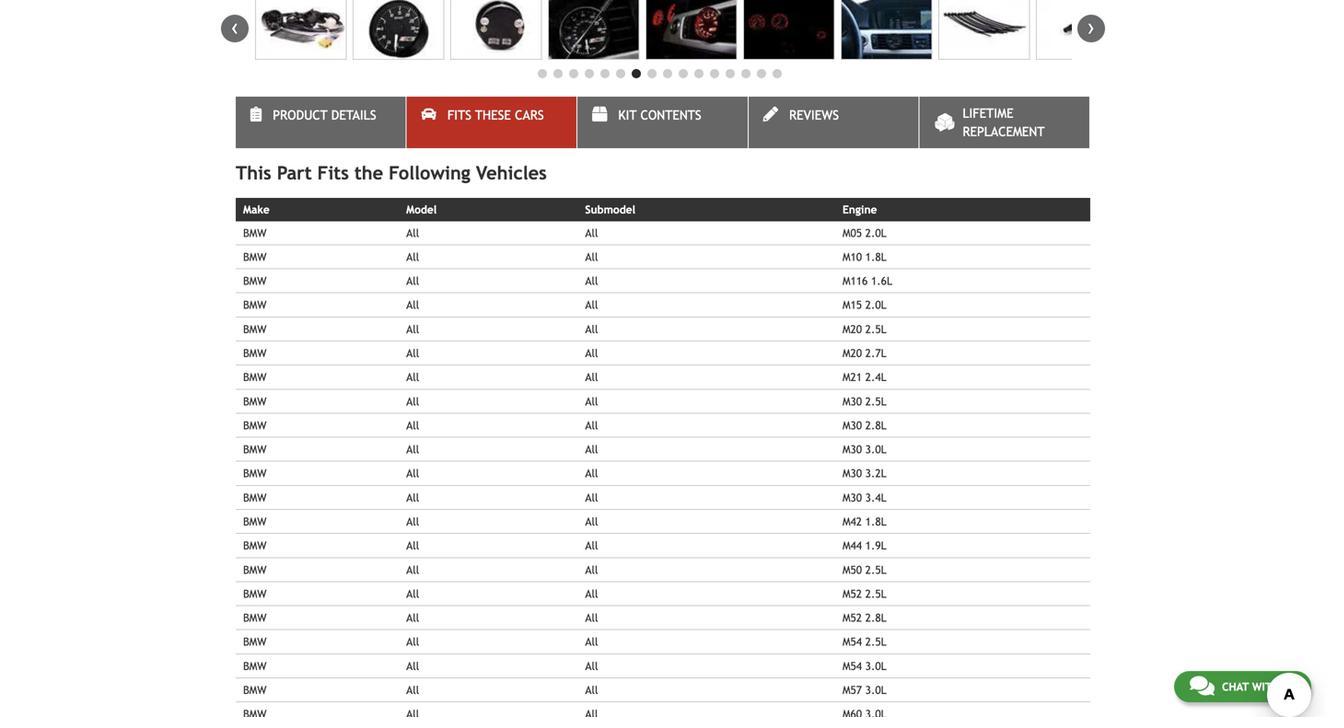 Task type: vqa. For each thing, say whether or not it's contained in the screenshot.
M20 2.5L's 2.5L
yes



Task type: locate. For each thing, give the bounding box(es) containing it.
20 bmw from the top
[[243, 684, 267, 697]]

4 bmw from the top
[[243, 299, 267, 312]]

m30 down m21
[[843, 395, 862, 408]]

fits left the
[[317, 162, 349, 184]]

cars
[[515, 108, 544, 123]]

0 vertical spatial m20
[[843, 323, 862, 336]]

m30 2.5l
[[843, 395, 887, 408]]

2.5l up m52 2.8l
[[865, 588, 887, 600]]

2.4l
[[865, 371, 887, 384]]

m54 up m54 3.0l
[[843, 636, 862, 649]]

m20 down m15
[[843, 323, 862, 336]]

chat with us link
[[1174, 671, 1312, 703]]

m30 for m30 2.8l
[[843, 419, 862, 432]]

3.0l
[[865, 443, 887, 456], [865, 660, 887, 673], [865, 684, 887, 697]]

bmw for m30 2.8l
[[243, 419, 267, 432]]

19 bmw from the top
[[243, 660, 267, 673]]

2.5l up "2.7l"
[[865, 323, 887, 336]]

m42 1.8l
[[843, 515, 887, 528]]

m30 3.4l
[[843, 491, 887, 504]]

4 m30 from the top
[[843, 467, 862, 480]]

bmw for m42 1.8l
[[243, 515, 267, 528]]

m52 down m50
[[843, 588, 862, 600]]

5 bmw from the top
[[243, 323, 267, 336]]

0 horizontal spatial fits
[[317, 162, 349, 184]]

this part fits the following vehicles
[[236, 162, 547, 184]]

2.8l
[[865, 419, 887, 432], [865, 612, 887, 625]]

engine
[[843, 203, 877, 216]]

2.8l up m30 3.0l
[[865, 419, 887, 432]]

m54 up m57
[[843, 660, 862, 673]]

0 vertical spatial m52
[[843, 588, 862, 600]]

m30 left 3.2l
[[843, 467, 862, 480]]

m21 2.4l
[[843, 371, 887, 384]]

3 bmw from the top
[[243, 275, 267, 287]]

bmw for m21 2.4l
[[243, 371, 267, 384]]

2 bmw from the top
[[243, 250, 267, 263]]

›
[[1088, 15, 1095, 39]]

m30 3.0l
[[843, 443, 887, 456]]

1 m20 from the top
[[843, 323, 862, 336]]

m52 2.5l
[[843, 588, 887, 600]]

3.0l right m57
[[865, 684, 887, 697]]

2 vertical spatial 3.0l
[[865, 684, 887, 697]]

1 vertical spatial 3.0l
[[865, 660, 887, 673]]

fits left these
[[447, 108, 472, 123]]

2.5l right m50
[[865, 563, 887, 576]]

lifetime replacement link
[[920, 97, 1090, 148]]

bmw for m54 3.0l
[[243, 660, 267, 673]]

0 vertical spatial 1.8l
[[865, 250, 887, 263]]

chat with us
[[1222, 681, 1296, 694]]

7 bmw from the top
[[243, 371, 267, 384]]

m30 3.2l
[[843, 467, 887, 480]]

1 vertical spatial m20
[[843, 347, 862, 360]]

1 vertical spatial fits
[[317, 162, 349, 184]]

1 1.8l from the top
[[865, 250, 887, 263]]

2.5l for m20 2.5l
[[865, 323, 887, 336]]

m52 down "m52 2.5l"
[[843, 612, 862, 625]]

m20 left "2.7l"
[[843, 347, 862, 360]]

16 bmw from the top
[[243, 588, 267, 600]]

es#2594694 - 02165ecskt - bmw 45mm boost gauge kit - monitor boost pressure with an accurate, innovative gauge with late-model oe looks - ecs - bmw image
[[255, 0, 347, 60], [353, 0, 444, 60], [450, 0, 542, 60], [548, 0, 640, 60], [646, 0, 737, 60], [743, 0, 835, 60], [841, 0, 932, 60], [939, 0, 1030, 60], [1036, 0, 1128, 60]]

2 m20 from the top
[[843, 347, 862, 360]]

3.0l up 3.2l
[[865, 443, 887, 456]]

2.8l for m30 2.8l
[[865, 419, 887, 432]]

m42
[[843, 515, 862, 528]]

model
[[406, 203, 437, 216]]

1.8l right m42
[[865, 515, 887, 528]]

the
[[354, 162, 383, 184]]

product details link
[[236, 97, 406, 148]]

m30 for m30 3.0l
[[843, 443, 862, 456]]

3 2.5l from the top
[[865, 563, 887, 576]]

2.0l
[[865, 226, 887, 239], [865, 299, 887, 312]]

chat
[[1222, 681, 1249, 694]]

3 3.0l from the top
[[865, 684, 887, 697]]

3.0l up the m57 3.0l
[[865, 660, 887, 673]]

m30 down m30 2.8l
[[843, 443, 862, 456]]

0 vertical spatial m54
[[843, 636, 862, 649]]

2 2.0l from the top
[[865, 299, 887, 312]]

3.2l
[[865, 467, 887, 480]]

product details
[[273, 108, 376, 123]]

0 vertical spatial 2.0l
[[865, 226, 887, 239]]

m30 for m30 3.2l
[[843, 467, 862, 480]]

2 m30 from the top
[[843, 419, 862, 432]]

1 vertical spatial m52
[[843, 612, 862, 625]]

us
[[1283, 681, 1296, 694]]

2.5l for m52 2.5l
[[865, 588, 887, 600]]

5 2.5l from the top
[[865, 636, 887, 649]]

2.8l down "m52 2.5l"
[[865, 612, 887, 625]]

bmw for m54 2.5l
[[243, 636, 267, 649]]

1.8l for m10 1.8l
[[865, 250, 887, 263]]

18 bmw from the top
[[243, 636, 267, 649]]

1 vertical spatial 2.0l
[[865, 299, 887, 312]]

product
[[273, 108, 328, 123]]

following
[[389, 162, 470, 184]]

14 bmw from the top
[[243, 539, 267, 552]]

1.8l right m10
[[865, 250, 887, 263]]

2 2.8l from the top
[[865, 612, 887, 625]]

1 horizontal spatial fits
[[447, 108, 472, 123]]

› link
[[1078, 15, 1105, 43]]

fits these cars
[[447, 108, 544, 123]]

4 2.5l from the top
[[865, 588, 887, 600]]

m54
[[843, 636, 862, 649], [843, 660, 862, 673]]

m54 3.0l
[[843, 660, 887, 673]]

m20 2.5l
[[843, 323, 887, 336]]

2.5l up m54 3.0l
[[865, 636, 887, 649]]

2 2.5l from the top
[[865, 395, 887, 408]]

all
[[406, 226, 419, 239], [585, 226, 598, 239], [406, 250, 419, 263], [585, 250, 598, 263], [406, 275, 419, 287], [585, 275, 598, 287], [406, 299, 419, 312], [585, 299, 598, 312], [406, 323, 419, 336], [585, 323, 598, 336], [406, 347, 419, 360], [585, 347, 598, 360], [406, 371, 419, 384], [585, 371, 598, 384], [406, 395, 419, 408], [585, 395, 598, 408], [406, 419, 419, 432], [585, 419, 598, 432], [406, 443, 419, 456], [585, 443, 598, 456], [406, 467, 419, 480], [585, 467, 598, 480], [406, 491, 419, 504], [585, 491, 598, 504], [406, 515, 419, 528], [585, 515, 598, 528], [406, 539, 419, 552], [585, 539, 598, 552], [406, 563, 419, 576], [585, 563, 598, 576], [406, 588, 419, 600], [585, 588, 598, 600], [406, 612, 419, 625], [585, 612, 598, 625], [406, 636, 419, 649], [585, 636, 598, 649], [406, 660, 419, 673], [585, 660, 598, 673], [406, 684, 419, 697], [585, 684, 598, 697]]

bmw
[[243, 226, 267, 239], [243, 250, 267, 263], [243, 275, 267, 287], [243, 299, 267, 312], [243, 323, 267, 336], [243, 347, 267, 360], [243, 371, 267, 384], [243, 395, 267, 408], [243, 419, 267, 432], [243, 443, 267, 456], [243, 467, 267, 480], [243, 491, 267, 504], [243, 515, 267, 528], [243, 539, 267, 552], [243, 563, 267, 576], [243, 588, 267, 600], [243, 612, 267, 625], [243, 636, 267, 649], [243, 660, 267, 673], [243, 684, 267, 697]]

1 m30 from the top
[[843, 395, 862, 408]]

m20
[[843, 323, 862, 336], [843, 347, 862, 360]]

m05 2.0l
[[843, 226, 887, 239]]

bmw for m44 1.9l
[[243, 539, 267, 552]]

m30 left 3.4l at bottom right
[[843, 491, 862, 504]]

3.4l
[[865, 491, 887, 504]]

2 3.0l from the top
[[865, 660, 887, 673]]

7 es#2594694 - 02165ecskt - bmw 45mm boost gauge kit - monitor boost pressure with an accurate, innovative gauge with late-model oe looks - ecs - bmw image from the left
[[841, 0, 932, 60]]

1 m54 from the top
[[843, 636, 862, 649]]

6 bmw from the top
[[243, 347, 267, 360]]

1 vertical spatial 2.8l
[[865, 612, 887, 625]]

m10
[[843, 250, 862, 263]]

m52
[[843, 588, 862, 600], [843, 612, 862, 625]]

2.5l for m30 2.5l
[[865, 395, 887, 408]]

1 2.8l from the top
[[865, 419, 887, 432]]

1 3.0l from the top
[[865, 443, 887, 456]]

bmw for m15 2.0l
[[243, 299, 267, 312]]

bmw for m30 2.5l
[[243, 395, 267, 408]]

2.7l
[[865, 347, 887, 360]]

8 bmw from the top
[[243, 395, 267, 408]]

11 bmw from the top
[[243, 467, 267, 480]]

bmw for m20 2.5l
[[243, 323, 267, 336]]

0 vertical spatial 3.0l
[[865, 443, 887, 456]]

10 bmw from the top
[[243, 443, 267, 456]]

0 vertical spatial 2.8l
[[865, 419, 887, 432]]

2.0l right the m05
[[865, 226, 887, 239]]

2 m52 from the top
[[843, 612, 862, 625]]

3 m30 from the top
[[843, 443, 862, 456]]

m57
[[843, 684, 862, 697]]

12 bmw from the top
[[243, 491, 267, 504]]

make
[[243, 203, 270, 216]]

15 bmw from the top
[[243, 563, 267, 576]]

m44
[[843, 539, 862, 552]]

replacement
[[963, 125, 1045, 139]]

3.0l for m54 3.0l
[[865, 660, 887, 673]]

17 bmw from the top
[[243, 612, 267, 625]]

m30
[[843, 395, 862, 408], [843, 419, 862, 432], [843, 443, 862, 456], [843, 467, 862, 480], [843, 491, 862, 504]]

bmw for m52 2.5l
[[243, 588, 267, 600]]

2.0l right m15
[[865, 299, 887, 312]]

3.0l for m30 3.0l
[[865, 443, 887, 456]]

m20 for m20 2.5l
[[843, 323, 862, 336]]

bmw for m05 2.0l
[[243, 226, 267, 239]]

1 m52 from the top
[[843, 588, 862, 600]]

2.5l down 2.4l
[[865, 395, 887, 408]]

fits
[[447, 108, 472, 123], [317, 162, 349, 184]]

m30 down m30 2.5l
[[843, 419, 862, 432]]

bmw for m30 3.2l
[[243, 467, 267, 480]]

1 vertical spatial m54
[[843, 660, 862, 673]]

m05
[[843, 226, 862, 239]]

4 es#2594694 - 02165ecskt - bmw 45mm boost gauge kit - monitor boost pressure with an accurate, innovative gauge with late-model oe looks - ecs - bmw image from the left
[[548, 0, 640, 60]]

1 vertical spatial 1.8l
[[865, 515, 887, 528]]

m52 for m52 2.5l
[[843, 588, 862, 600]]

0 vertical spatial fits
[[447, 108, 472, 123]]

m116
[[843, 275, 868, 287]]

1.8l
[[865, 250, 887, 263], [865, 515, 887, 528]]

2 m54 from the top
[[843, 660, 862, 673]]

with
[[1252, 681, 1279, 694]]

fits inside fits these cars link
[[447, 108, 472, 123]]

9 bmw from the top
[[243, 419, 267, 432]]

1 2.0l from the top
[[865, 226, 887, 239]]

1 bmw from the top
[[243, 226, 267, 239]]

m116 1.6l
[[843, 275, 893, 287]]

2 1.8l from the top
[[865, 515, 887, 528]]

1 2.5l from the top
[[865, 323, 887, 336]]

5 m30 from the top
[[843, 491, 862, 504]]

5 es#2594694 - 02165ecskt - bmw 45mm boost gauge kit - monitor boost pressure with an accurate, innovative gauge with late-model oe looks - ecs - bmw image from the left
[[646, 0, 737, 60]]

2.5l for m54 2.5l
[[865, 636, 887, 649]]

bmw for m10 1.8l
[[243, 250, 267, 263]]

13 bmw from the top
[[243, 515, 267, 528]]

2.5l
[[865, 323, 887, 336], [865, 395, 887, 408], [865, 563, 887, 576], [865, 588, 887, 600], [865, 636, 887, 649]]



Task type: describe. For each thing, give the bounding box(es) containing it.
these
[[475, 108, 511, 123]]

m44 1.9l
[[843, 539, 887, 552]]

bmw for m57 3.0l
[[243, 684, 267, 697]]

8 es#2594694 - 02165ecskt - bmw 45mm boost gauge kit - monitor boost pressure with an accurate, innovative gauge with late-model oe looks - ecs - bmw image from the left
[[939, 0, 1030, 60]]

vehicles
[[476, 162, 547, 184]]

m30 2.8l
[[843, 419, 887, 432]]

m54 for m54 2.5l
[[843, 636, 862, 649]]

part
[[277, 162, 312, 184]]

m15 2.0l
[[843, 299, 887, 312]]

kit contents link
[[578, 97, 748, 148]]

details
[[331, 108, 376, 123]]

bmw for m50 2.5l
[[243, 563, 267, 576]]

6 es#2594694 - 02165ecskt - bmw 45mm boost gauge kit - monitor boost pressure with an accurate, innovative gauge with late-model oe looks - ecs - bmw image from the left
[[743, 0, 835, 60]]

‹ link
[[221, 15, 249, 43]]

1 es#2594694 - 02165ecskt - bmw 45mm boost gauge kit - monitor boost pressure with an accurate, innovative gauge with late-model oe looks - ecs - bmw image from the left
[[255, 0, 347, 60]]

2 es#2594694 - 02165ecskt - bmw 45mm boost gauge kit - monitor boost pressure with an accurate, innovative gauge with late-model oe looks - ecs - bmw image from the left
[[353, 0, 444, 60]]

reviews link
[[749, 97, 919, 148]]

fits these cars link
[[407, 97, 577, 148]]

m54 2.5l
[[843, 636, 887, 649]]

this
[[236, 162, 271, 184]]

2.0l for m15 2.0l
[[865, 299, 887, 312]]

m30 for m30 3.4l
[[843, 491, 862, 504]]

‹
[[231, 15, 239, 39]]

m10 1.8l
[[843, 250, 887, 263]]

2.0l for m05 2.0l
[[865, 226, 887, 239]]

bmw for m20 2.7l
[[243, 347, 267, 360]]

m15
[[843, 299, 862, 312]]

comments image
[[1190, 675, 1215, 697]]

m50
[[843, 563, 862, 576]]

bmw for m30 3.4l
[[243, 491, 267, 504]]

m50 2.5l
[[843, 563, 887, 576]]

9 es#2594694 - 02165ecskt - bmw 45mm boost gauge kit - monitor boost pressure with an accurate, innovative gauge with late-model oe looks - ecs - bmw image from the left
[[1036, 0, 1128, 60]]

3.0l for m57 3.0l
[[865, 684, 887, 697]]

contents
[[641, 108, 702, 123]]

submodel
[[585, 203, 636, 216]]

2.8l for m52 2.8l
[[865, 612, 887, 625]]

1.9l
[[865, 539, 887, 552]]

1.8l for m42 1.8l
[[865, 515, 887, 528]]

m54 for m54 3.0l
[[843, 660, 862, 673]]

reviews
[[789, 108, 839, 123]]

bmw for m30 3.0l
[[243, 443, 267, 456]]

m21
[[843, 371, 862, 384]]

m20 for m20 2.7l
[[843, 347, 862, 360]]

m20 2.7l
[[843, 347, 887, 360]]

lifetime
[[963, 106, 1014, 121]]

2.5l for m50 2.5l
[[865, 563, 887, 576]]

1.6l
[[871, 275, 893, 287]]

bmw for m116 1.6l
[[243, 275, 267, 287]]

m52 2.8l
[[843, 612, 887, 625]]

kit contents
[[618, 108, 702, 123]]

m30 for m30 2.5l
[[843, 395, 862, 408]]

kit
[[618, 108, 637, 123]]

lifetime replacement
[[963, 106, 1045, 139]]

3 es#2594694 - 02165ecskt - bmw 45mm boost gauge kit - monitor boost pressure with an accurate, innovative gauge with late-model oe looks - ecs - bmw image from the left
[[450, 0, 542, 60]]

m57 3.0l
[[843, 684, 887, 697]]

bmw for m52 2.8l
[[243, 612, 267, 625]]

m52 for m52 2.8l
[[843, 612, 862, 625]]



